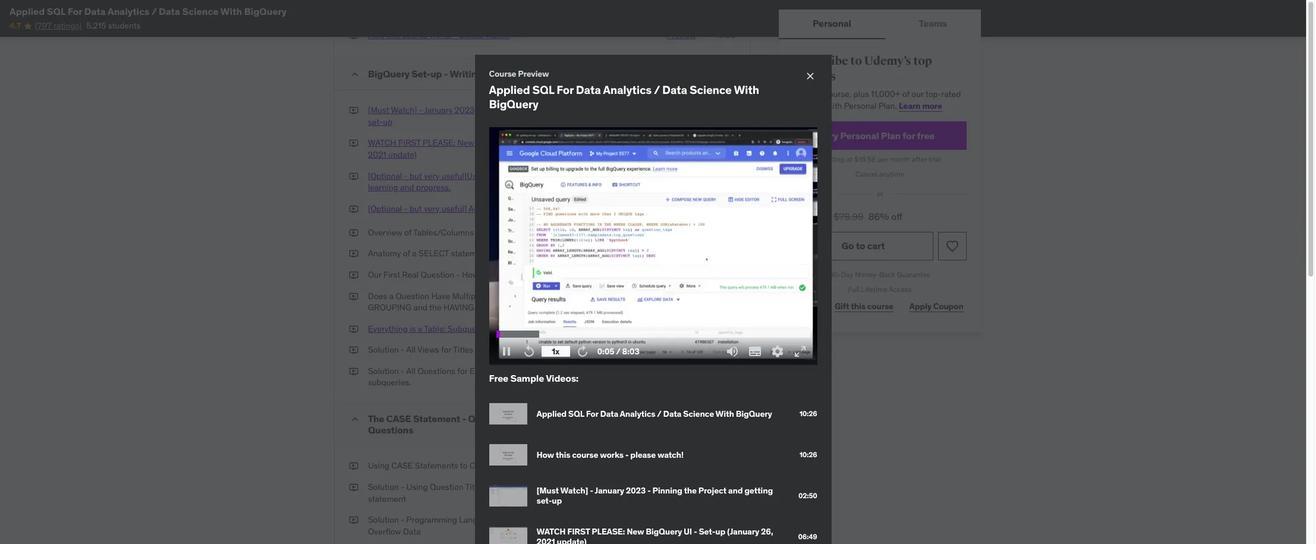 Task type: describe. For each thing, give the bounding box(es) containing it.
getting inside 'applied sql for data analytics / data science with bigquery' dialog
[[745, 486, 773, 496]]

ui inside 'applied sql for data analytics / data science with bigquery' dialog
[[684, 527, 692, 537]]

study
[[520, 413, 545, 425]]

2023 inside 'applied sql for data analytics / data science with bigquery' dialog
[[626, 486, 646, 496]]

0 vertical spatial analytics
[[108, 5, 149, 17]]

up inside dropdown button
[[431, 68, 442, 80]]

to inside [optional - but very useful]using chatgpt to accelerate learning and progress.
[[526, 170, 533, 181]]

first inside button
[[398, 138, 421, 148]]

science inside course preview applied sql for data analytics / data science with bigquery
[[690, 83, 732, 97]]

cancel
[[856, 170, 877, 179]]

set- inside 'button'
[[368, 116, 383, 127]]

[optional for [optional - but very useful] asking chatgpt for examples
[[368, 203, 402, 214]]

works inside how this course works - please watch! 'button'
[[430, 30, 452, 41]]

0 vertical spatial using
[[368, 461, 389, 471]]

queries!
[[525, 68, 562, 80]]

pause image
[[499, 344, 513, 359]]

anatomy
[[368, 248, 401, 259]]

first inside dropdown button
[[503, 68, 523, 80]]

and
[[487, 482, 502, 492]]

pinning inside 'applied sql for data analytics / data science with bigquery' dialog
[[653, 486, 682, 496]]

set- inside 'applied sql for data analytics / data science with bigquery' dialog
[[537, 495, 552, 506]]

with inside course preview applied sql for data analytics / data science with bigquery
[[734, 83, 759, 97]]

gift this course
[[835, 301, 894, 312]]

subqueries,
[[448, 323, 492, 334]]

overview
[[368, 227, 402, 238]]

videos:
[[546, 372, 579, 384]]

forward 5 seconds image
[[575, 344, 590, 359]]

statements
[[415, 461, 458, 471]]

solution for solution - programming language growth using stack overflow data
[[368, 515, 399, 525]]

30-
[[829, 270, 841, 279]]

all for views
[[406, 344, 416, 355]]

0 horizontal spatial applied
[[10, 5, 45, 17]]

0 vertical spatial 10:26
[[715, 30, 736, 41]]

questions inside solution - all questions for each tag, plus some more subqueries.
[[418, 366, 455, 376]]

a inside does a question have multiple tags? more aggregations, grouping and the having
[[389, 290, 394, 301]]

month
[[890, 155, 911, 164]]

course for how this course works - please watch! 'button'
[[402, 30, 428, 41]]

after
[[912, 155, 927, 164]]

14:39
[[716, 290, 736, 301]]

watch inside the watch first please: new bigquery ui - set-up (january 26, 2021 update) button
[[368, 138, 396, 148]]

courses
[[793, 69, 836, 84]]

case
[[496, 413, 518, 425]]

many
[[481, 269, 501, 280]]

the inside 'applied sql for data analytics / data science with bigquery' dialog
[[684, 486, 697, 496]]

(797 ratings)
[[35, 20, 82, 31]]

pinning inside [must watch] - january 2023 - pinning the project and getting set-up 'button'
[[482, 105, 510, 115]]

1x
[[552, 346, 560, 357]]

- inside the solution - programming language growth using stack overflow data
[[401, 515, 405, 525]]

xsmall image for [optional
[[349, 203, 359, 215]]

everything is a table: subqueries, common table expressions button
[[368, 323, 597, 335]]

4 lectures • 54min
[[670, 413, 736, 424]]

tags
[[504, 482, 521, 492]]

$10.99 $79.99 86% off
[[793, 209, 903, 224]]

more inside solution - all questions for each tag, plus some more subqueries.
[[547, 366, 566, 376]]

stack inside the solution - programming language growth using stack overflow data
[[551, 515, 572, 525]]

xsmall image for anatomy of a select statement
[[349, 248, 359, 260]]

xsmall image for watch
[[349, 138, 359, 149]]

case for statements
[[391, 461, 413, 471]]

expressions
[[551, 323, 597, 334]]

for inside try personal plan for free link
[[903, 130, 915, 141]]

all for questions
[[406, 366, 416, 376]]

of inside get this course, plus 11,000+ of our top-rated courses, with personal plan.
[[903, 89, 910, 99]]

2021 inside button
[[368, 149, 386, 160]]

2 vertical spatial with
[[716, 408, 734, 419]]

case inside solution - using question titles and tags in our case statement
[[546, 482, 567, 492]]

xsmall image for our first real question - how many questions each tag has?
[[349, 269, 359, 281]]

overview of tables/columns and writing queries
[[368, 227, 549, 238]]

go
[[842, 240, 854, 252]]

5,215 students
[[86, 20, 141, 31]]

2 horizontal spatial applied
[[537, 408, 567, 419]]

subscribe to udemy's top courses
[[793, 54, 932, 84]]

how inside 'button'
[[368, 30, 385, 41]]

works inside 'applied sql for data analytics / data science with bigquery' dialog
[[600, 449, 624, 460]]

watch first please: new bigquery ui - set-up (january 26, 2021 update) inside 'applied sql for data analytics / data science with bigquery' dialog
[[537, 527, 773, 544]]

3 xsmall image from the top
[[349, 170, 359, 182]]

[optional - but very useful] asking chatgpt for examples
[[368, 203, 580, 214]]

chatgpt inside [optional - but very useful]using chatgpt to accelerate learning and progress.
[[490, 170, 524, 181]]

a for of
[[412, 248, 417, 259]]

and inside 'applied sql for data analytics / data science with bigquery' dialog
[[728, 486, 743, 496]]

1 horizontal spatial each
[[543, 269, 561, 280]]

the case statement - quick case study  using stackoverflow questions
[[368, 413, 639, 436]]

getting inside [must watch] - january 2023 - pinning the project and getting set-up 'button'
[[571, 105, 598, 115]]

solution for solution - using question titles and tags in our case statement
[[368, 482, 399, 492]]

watch! inside 'applied sql for data analytics / data science with bigquery' dialog
[[658, 449, 684, 460]]

off
[[891, 211, 903, 223]]

0 horizontal spatial applied sql for data analytics / data science with bigquery
[[10, 5, 287, 17]]

and inside does a question have multiple tags? more aggregations, grouping and the having
[[414, 302, 428, 313]]

set- inside 'applied sql for data analytics / data science with bigquery' dialog
[[699, 527, 716, 537]]

5,215
[[86, 20, 106, 31]]

this inside 'applied sql for data analytics / data science with bigquery' dialog
[[556, 449, 570, 460]]

11:57
[[718, 344, 736, 355]]

up inside 'button'
[[383, 116, 392, 127]]

[optional - but very useful]using chatgpt to accelerate learning and progress.
[[368, 170, 574, 193]]

accelerate
[[535, 170, 574, 181]]

xsmall image for solution - using question titles and tags in our case statement
[[349, 482, 359, 493]]

free
[[917, 130, 935, 141]]

4.7
[[10, 20, 21, 31]]

starting
[[819, 155, 845, 164]]

each inside solution - all questions for each tag, plus some more subqueries.
[[470, 366, 488, 376]]

go to cart
[[842, 240, 885, 252]]

apply coupon button
[[906, 295, 967, 318]]

watch inside 'applied sql for data analytics / data science with bigquery' dialog
[[537, 527, 566, 537]]

solution - programming language growth using stack overflow data
[[368, 515, 572, 537]]

course
[[489, 68, 516, 79]]

set- inside bigquery set-up - writing our first queries! dropdown button
[[412, 68, 431, 80]]

plus inside get this course, plus 11,000+ of our top-rated courses, with personal plan.
[[854, 89, 869, 99]]

real
[[402, 269, 419, 280]]

10:26 for data
[[800, 409, 817, 418]]

2 vertical spatial for
[[586, 408, 599, 419]]

views
[[417, 344, 439, 355]]

86%
[[869, 211, 889, 223]]

sample
[[510, 372, 544, 384]]

more
[[507, 290, 526, 301]]

update) inside button
[[388, 149, 417, 160]]

xsmall image for solution - all questions for each tag, plus some more subqueries.
[[349, 366, 359, 377]]

1 horizontal spatial more
[[922, 100, 942, 111]]

- inside solution - using question titles and tags in our case statement
[[401, 482, 405, 492]]

chatgpt inside [optional - but very useful] asking chatgpt for examples button
[[496, 203, 530, 214]]

0 vertical spatial science
[[182, 5, 218, 17]]

lifetime
[[861, 285, 888, 294]]

apply coupon
[[910, 301, 964, 312]]

for right views
[[441, 344, 451, 355]]

course for gift this course 'link'
[[867, 301, 894, 312]]

1 vertical spatial our
[[368, 269, 382, 280]]

using case statements to classify stack overflow questions
[[368, 461, 597, 471]]

progress.
[[416, 182, 451, 193]]

2 vertical spatial personal
[[840, 130, 879, 141]]

tag
[[563, 269, 576, 280]]

multiple
[[452, 290, 482, 301]]

ui inside button
[[513, 138, 521, 148]]

gift
[[835, 301, 849, 312]]

[must watch] - january 2023 - pinning the project and getting set-up inside 'applied sql for data analytics / data science with bigquery' dialog
[[537, 486, 773, 506]]

examples
[[544, 203, 580, 214]]

per
[[878, 155, 888, 164]]

learn more
[[899, 100, 942, 111]]

in
[[523, 482, 530, 492]]

$16.58
[[854, 155, 876, 164]]

15:59
[[716, 203, 736, 214]]

06:49 inside 'applied sql for data analytics / data science with bigquery' dialog
[[798, 532, 817, 541]]

full
[[848, 285, 860, 294]]

0 vertical spatial statement
[[451, 248, 489, 259]]

26, inside 'applied sql for data analytics / data science with bigquery' dialog
[[761, 527, 773, 537]]

xsmall image for solution - all views for titles containing "python" - tricky!
[[349, 344, 359, 356]]

get
[[793, 89, 807, 99]]

solution - using question titles and tags in our case statement
[[368, 482, 567, 504]]

sql inside course preview applied sql for data analytics / data science with bigquery
[[533, 83, 554, 97]]

personal button
[[779, 10, 885, 38]]

money-
[[855, 270, 879, 279]]

teams button
[[885, 10, 981, 38]]

watch! inside 'button'
[[486, 30, 510, 41]]

question for using
[[430, 482, 464, 492]]

xsmall image for using case statements to classify stack overflow questions
[[349, 461, 359, 472]]

and inside 'button'
[[555, 105, 569, 115]]

"python"
[[518, 344, 550, 355]]

1 vertical spatial how
[[462, 269, 479, 280]]

2021 inside 'applied sql for data analytics / data science with bigquery' dialog
[[537, 537, 555, 544]]

watch first please: new bigquery ui - set-up (january 26, 2021 update) button
[[368, 138, 606, 161]]

0 vertical spatial titles
[[453, 344, 473, 355]]

xsmall image for overview of tables/columns and writing queries
[[349, 227, 359, 239]]

- inside dropdown button
[[444, 68, 448, 80]]

growth
[[498, 515, 525, 525]]

language
[[459, 515, 496, 525]]

2023 inside 'button'
[[455, 105, 475, 115]]

stackoverflow
[[573, 413, 639, 425]]

a for is
[[418, 323, 422, 334]]

have
[[431, 290, 450, 301]]

- inside solution - all questions for each tag, plus some more subqueries.
[[401, 366, 405, 376]]

[optional for [optional - but very useful]using chatgpt to accelerate learning and progress.
[[368, 170, 402, 181]]

- inside 'button'
[[454, 30, 457, 41]]

please inside 'button'
[[459, 30, 484, 41]]

12:56
[[716, 269, 736, 280]]

for inside solution - all questions for each tag, plus some more subqueries.
[[457, 366, 468, 376]]

54min
[[713, 413, 736, 424]]

mute image
[[725, 344, 739, 359]]

3 xsmall image from the top
[[349, 290, 359, 302]]

of for overview of tables/columns and writing queries
[[404, 227, 412, 238]]

case for statement
[[386, 413, 411, 425]]

question for real
[[421, 269, 454, 280]]

0 vertical spatial 06:49
[[713, 138, 736, 148]]

tricky!
[[557, 344, 581, 355]]

the inside does a question have multiple tags? more aggregations, grouping and the having
[[429, 302, 442, 313]]

11,000+
[[871, 89, 901, 99]]

overflow inside the solution - programming language growth using stack overflow data
[[368, 526, 401, 537]]

statement
[[413, 413, 460, 425]]

course inside 'applied sql for data analytics / data science with bigquery' dialog
[[572, 449, 598, 460]]

anatomy of a select statement
[[368, 248, 489, 259]]

subqueries.
[[368, 377, 411, 388]]

preview for 15:59
[[667, 203, 697, 214]]

anytime
[[879, 170, 905, 179]]

0 vertical spatial overflow
[[524, 461, 557, 471]]



Task type: vqa. For each thing, say whether or not it's contained in the screenshot.


Task type: locate. For each thing, give the bounding box(es) containing it.
case inside the case statement - quick case study  using stackoverflow questions
[[386, 413, 411, 425]]

2 vertical spatial analytics
[[620, 408, 656, 419]]

2 xsmall image from the top
[[349, 105, 359, 116]]

please: inside 'applied sql for data analytics / data science with bigquery' dialog
[[592, 527, 625, 537]]

0 vertical spatial new
[[458, 138, 474, 148]]

0 vertical spatial case
[[386, 413, 411, 425]]

1 solution from the top
[[368, 344, 399, 355]]

settings image
[[770, 344, 785, 359]]

bigquery inside course preview applied sql for data analytics / data science with bigquery
[[489, 97, 539, 111]]

aggregations,
[[528, 290, 579, 301]]

our up does
[[368, 269, 382, 280]]

0 vertical spatial sql
[[47, 5, 66, 17]]

bigquery set-up - writing our first queries! button
[[368, 68, 736, 80]]

tables/columns
[[413, 227, 474, 238]]

titles
[[453, 344, 473, 355], [465, 482, 486, 492]]

learning
[[368, 182, 398, 193]]

sql down the queries!
[[533, 83, 554, 97]]

apply
[[910, 301, 932, 312]]

1 xsmall image from the top
[[349, 138, 359, 149]]

4
[[670, 413, 675, 424]]

personal up $16.58
[[840, 130, 879, 141]]

1 horizontal spatial please
[[630, 449, 656, 460]]

0 horizontal spatial statement
[[368, 493, 406, 504]]

writing left course
[[450, 68, 483, 80]]

1 horizontal spatial watch
[[537, 527, 566, 537]]

1 horizontal spatial set-
[[537, 495, 552, 506]]

1 vertical spatial new
[[627, 527, 644, 537]]

preview for 08:03
[[665, 323, 694, 334]]

each
[[543, 269, 561, 280], [470, 366, 488, 376]]

course inside 'link'
[[867, 301, 894, 312]]

1 horizontal spatial pinning
[[653, 486, 682, 496]]

of up "learn"
[[903, 89, 910, 99]]

small image
[[349, 68, 361, 80], [349, 413, 361, 425]]

1 vertical spatial first
[[384, 269, 400, 280]]

0 vertical spatial for
[[68, 5, 82, 17]]

case right the
[[386, 413, 411, 425]]

small image for preview
[[349, 68, 361, 80]]

of for anatomy of a select statement
[[403, 248, 410, 259]]

0 vertical spatial all
[[406, 344, 416, 355]]

chatgpt
[[490, 170, 524, 181], [496, 203, 530, 214]]

very for useful]using
[[424, 170, 440, 181]]

please up bigquery set-up - writing our first queries!
[[459, 30, 484, 41]]

close modal image
[[804, 70, 816, 82]]

how
[[368, 30, 385, 41], [462, 269, 479, 280], [537, 449, 554, 460]]

personal up subscribe
[[813, 17, 851, 29]]

solution inside the solution - programming language growth using stack overflow data
[[368, 515, 399, 525]]

2 vertical spatial set-
[[699, 527, 716, 537]]

tags?
[[484, 290, 505, 301]]

solution
[[368, 344, 399, 355], [368, 366, 399, 376], [368, 482, 399, 492], [368, 515, 399, 525]]

4 xsmall image from the top
[[349, 227, 359, 239]]

to left udemy's
[[851, 54, 862, 68]]

questions down the using
[[559, 461, 597, 471]]

1 vertical spatial small image
[[349, 413, 361, 425]]

cart
[[867, 240, 885, 252]]

$10.99
[[793, 209, 829, 224]]

2 horizontal spatial course
[[867, 301, 894, 312]]

course,
[[824, 89, 852, 99]]

course inside 'button'
[[402, 30, 428, 41]]

1 vertical spatial first
[[567, 527, 590, 537]]

xsmall image
[[349, 30, 359, 41], [349, 105, 359, 116], [349, 170, 359, 182], [349, 227, 359, 239], [349, 248, 359, 260], [349, 269, 359, 281], [349, 344, 359, 356], [349, 366, 359, 377], [349, 461, 359, 472], [349, 482, 359, 493]]

sql up (797 ratings) at the top left of the page
[[47, 5, 66, 17]]

2021
[[368, 149, 386, 160], [537, 537, 555, 544]]

26,
[[589, 138, 601, 148], [761, 527, 773, 537]]

[must inside [must watch] - january 2023 - pinning the project and getting set-up 'button'
[[368, 105, 389, 115]]

1 horizontal spatial first
[[567, 527, 590, 537]]

some
[[525, 366, 545, 376]]

to right go
[[856, 240, 865, 252]]

2 but from the top
[[410, 203, 422, 214]]

xsmall image
[[349, 138, 359, 149], [349, 203, 359, 215], [349, 290, 359, 302], [349, 323, 359, 335], [349, 515, 359, 526]]

0 vertical spatial how this course works - please watch!
[[368, 30, 510, 41]]

a up grouping
[[389, 290, 394, 301]]

06:49 up 14:18
[[713, 138, 736, 148]]

stack right growth
[[551, 515, 572, 525]]

our inside dropdown button
[[485, 68, 501, 80]]

applied
[[10, 5, 45, 17], [489, 83, 530, 97], [537, 408, 567, 419]]

useful]using
[[442, 170, 488, 181]]

very for useful]
[[424, 203, 440, 214]]

applied down the videos:
[[537, 408, 567, 419]]

all left views
[[406, 344, 416, 355]]

1 horizontal spatial (january
[[727, 527, 759, 537]]

to inside subscribe to udemy's top courses
[[851, 54, 862, 68]]

applied down course
[[489, 83, 530, 97]]

0 horizontal spatial [must
[[368, 105, 389, 115]]

our first real question - how many questions each tag has?
[[368, 269, 597, 280]]

1 [optional from the top
[[368, 170, 402, 181]]

2 horizontal spatial set-
[[699, 527, 716, 537]]

2 [optional from the top
[[368, 203, 402, 214]]

chatgpt right asking
[[496, 203, 530, 214]]

questions up more
[[503, 269, 541, 280]]

preview for 10:26
[[667, 30, 696, 41]]

set- inside the watch first please: new bigquery ui - set-up (january 26, 2021 update) button
[[529, 138, 545, 148]]

1 vertical spatial set-
[[529, 138, 545, 148]]

2 vertical spatial course
[[572, 449, 598, 460]]

very up progress.
[[424, 170, 440, 181]]

- inside [optional - but very useful]using chatgpt to accelerate learning and progress.
[[404, 170, 408, 181]]

everything
[[368, 323, 408, 334]]

question down real
[[396, 290, 429, 301]]

stack up tags
[[501, 461, 522, 471]]

2 vertical spatial science
[[683, 408, 714, 419]]

0 horizontal spatial 2023
[[455, 105, 475, 115]]

our right in
[[532, 482, 544, 492]]

0 vertical spatial watch]
[[391, 105, 417, 115]]

2 horizontal spatial the
[[684, 486, 697, 496]]

analytics
[[108, 5, 149, 17], [603, 83, 652, 97], [620, 408, 656, 419]]

back
[[879, 270, 896, 279]]

using right growth
[[527, 515, 549, 525]]

each left tag
[[543, 269, 561, 280]]

wishlist image
[[945, 239, 960, 253]]

using down statements
[[407, 482, 428, 492]]

data inside the solution - programming language growth using stack overflow data
[[403, 526, 421, 537]]

[optional down learning
[[368, 203, 402, 214]]

all up subqueries.
[[406, 366, 416, 376]]

2 vertical spatial using
[[527, 515, 549, 525]]

watch!
[[486, 30, 510, 41], [658, 449, 684, 460]]

questions down views
[[418, 366, 455, 376]]

0 horizontal spatial how this course works - please watch!
[[368, 30, 510, 41]]

select
[[419, 248, 449, 259]]

preview for 06:49
[[665, 138, 694, 148]]

1 vertical spatial a
[[389, 290, 394, 301]]

5 xsmall image from the top
[[349, 248, 359, 260]]

1 vertical spatial 2023
[[626, 486, 646, 496]]

1 small image from the top
[[349, 68, 361, 80]]

watch] inside 'applied sql for data analytics / data science with bigquery' dialog
[[561, 486, 588, 496]]

queries
[[520, 227, 549, 238]]

0 horizontal spatial course
[[402, 30, 428, 41]]

this inside 'link'
[[851, 301, 866, 312]]

1 horizontal spatial our
[[912, 89, 924, 99]]

0 vertical spatial plus
[[854, 89, 869, 99]]

(january up accelerate
[[556, 138, 587, 148]]

first left real
[[384, 269, 400, 280]]

very inside [optional - but very useful]using chatgpt to accelerate learning and progress.
[[424, 170, 440, 181]]

to left accelerate
[[526, 170, 533, 181]]

guarantee
[[897, 270, 931, 279]]

0 vertical spatial set-
[[412, 68, 431, 80]]

watch! down 4
[[658, 449, 684, 460]]

$79.99
[[834, 211, 864, 223]]

applied inside course preview applied sql for data analytics / data science with bigquery
[[489, 83, 530, 97]]

0 vertical spatial small image
[[349, 68, 361, 80]]

watch! up course
[[486, 30, 510, 41]]

writing for -
[[450, 68, 483, 80]]

applied sql for data analytics / data science with bigquery dialog
[[475, 54, 832, 544]]

1 very from the top
[[424, 170, 440, 181]]

1 horizontal spatial the
[[512, 105, 524, 115]]

the left 17:43
[[684, 486, 697, 496]]

the
[[368, 413, 384, 425]]

4 solution from the top
[[368, 515, 399, 525]]

more down 'top-'
[[922, 100, 942, 111]]

5 xsmall image from the top
[[349, 515, 359, 526]]

10 xsmall image from the top
[[349, 482, 359, 493]]

06:49 down 02:50
[[798, 532, 817, 541]]

question
[[421, 269, 454, 280], [396, 290, 429, 301], [430, 482, 464, 492]]

our inside get this course, plus 11,000+ of our top-rated courses, with personal plan.
[[912, 89, 924, 99]]

1 vertical spatial works
[[600, 449, 624, 460]]

preview for 14:18
[[669, 170, 698, 181]]

new inside 'applied sql for data analytics / data science with bigquery' dialog
[[627, 527, 644, 537]]

to left classify
[[460, 461, 468, 471]]

3 solution from the top
[[368, 482, 399, 492]]

project inside 'button'
[[526, 105, 553, 115]]

very down progress.
[[424, 203, 440, 214]]

more down the 1x "popup button"
[[547, 366, 566, 376]]

watch first please: new bigquery ui - set-up (january 26, 2021 update) inside button
[[368, 138, 601, 160]]

0 vertical spatial chatgpt
[[490, 170, 524, 181]]

all
[[406, 344, 416, 355], [406, 366, 416, 376]]

all inside solution - all questions for each tag, plus some more subqueries.
[[406, 366, 416, 376]]

new
[[458, 138, 474, 148], [627, 527, 644, 537]]

1 vertical spatial using
[[407, 482, 428, 492]]

applied sql for data analytics / data science with bigquery inside 'applied sql for data analytics / data science with bigquery' dialog
[[537, 408, 772, 419]]

0 horizontal spatial for
[[68, 5, 82, 17]]

using inside the solution - programming language growth using stack overflow data
[[527, 515, 549, 525]]

/
[[151, 5, 157, 17], [654, 83, 660, 97], [616, 346, 621, 357], [657, 408, 662, 419]]

0 horizontal spatial project
[[526, 105, 553, 115]]

each left tag,
[[470, 366, 488, 376]]

1 all from the top
[[406, 344, 416, 355]]

starting at $16.58 per month after trial cancel anytime
[[819, 155, 941, 179]]

how inside 'applied sql for data analytics / data science with bigquery' dialog
[[537, 449, 554, 460]]

1 horizontal spatial first
[[503, 68, 523, 80]]

bigquery set-up - writing our first queries!
[[368, 68, 562, 80]]

subscribe
[[793, 54, 848, 68]]

pinning left 17:43
[[653, 486, 682, 496]]

a left select
[[412, 248, 417, 259]]

for right the using
[[586, 408, 599, 419]]

preview inside course preview applied sql for data analytics / data science with bigquery
[[518, 68, 549, 79]]

table:
[[424, 323, 446, 334]]

january inside 'applied sql for data analytics / data science with bigquery' dialog
[[595, 486, 624, 496]]

tag,
[[490, 366, 505, 376]]

(january
[[556, 138, 587, 148], [727, 527, 759, 537]]

0 horizontal spatial our
[[532, 482, 544, 492]]

2 xsmall image from the top
[[349, 203, 359, 215]]

tab list
[[779, 10, 981, 39]]

1 horizontal spatial using
[[407, 482, 428, 492]]

14:18
[[717, 170, 736, 181]]

2 vertical spatial sql
[[568, 408, 584, 419]]

[optional inside [optional - but very useful]using chatgpt to accelerate learning and progress.
[[368, 170, 402, 181]]

using down the
[[368, 461, 389, 471]]

this inside get this course, plus 11,000+ of our top-rated courses, with personal plan.
[[809, 89, 822, 99]]

plan.
[[879, 100, 897, 111]]

our up [must watch] - january 2023 - pinning the project and getting set-up 'button'
[[485, 68, 501, 80]]

plus right tag,
[[507, 366, 523, 376]]

case right in
[[546, 482, 567, 492]]

chatgpt down the watch first please: new bigquery ui - set-up (january 26, 2021 update) button
[[490, 170, 524, 181]]

26, inside the watch first please: new bigquery ui - set-up (january 26, 2021 update) button
[[589, 138, 601, 148]]

using inside solution - using question titles and tags in our case statement
[[407, 482, 428, 492]]

works up bigquery set-up - writing our first queries!
[[430, 30, 452, 41]]

how this course works - please watch! up bigquery set-up - writing our first queries!
[[368, 30, 510, 41]]

1 vertical spatial for
[[557, 83, 574, 97]]

0 horizontal spatial using
[[368, 461, 389, 471]]

0 horizontal spatial watch!
[[486, 30, 510, 41]]

writing left queries
[[491, 227, 518, 238]]

a
[[412, 248, 417, 259], [389, 290, 394, 301], [418, 323, 422, 334]]

solution for solution - all questions for each tag, plus some more subqueries.
[[368, 366, 399, 376]]

share
[[796, 301, 819, 312]]

grouping
[[368, 302, 412, 313]]

tab list containing personal
[[779, 10, 981, 39]]

personal inside button
[[813, 17, 851, 29]]

4 xsmall image from the top
[[349, 323, 359, 335]]

2 all from the top
[[406, 366, 416, 376]]

11:17
[[719, 366, 736, 376]]

for inside [optional - but very useful] asking chatgpt for examples button
[[532, 203, 542, 214]]

1 vertical spatial personal
[[844, 100, 877, 111]]

course preview applied sql for data analytics / data science with bigquery
[[489, 68, 759, 111]]

1 vertical spatial [must watch] - january 2023 - pinning the project and getting set-up
[[537, 486, 773, 506]]

try
[[825, 130, 838, 141]]

please down stackoverflow
[[630, 449, 656, 460]]

1 horizontal spatial new
[[627, 527, 644, 537]]

case left statements
[[391, 461, 413, 471]]

for down solution - all views for titles containing "python" - tricky!
[[457, 366, 468, 376]]

(797
[[35, 20, 52, 31]]

up inside button
[[545, 138, 554, 148]]

2 vertical spatial a
[[418, 323, 422, 334]]

2 horizontal spatial for
[[586, 408, 599, 419]]

0 horizontal spatial 26,
[[589, 138, 601, 148]]

a right is at the bottom
[[418, 323, 422, 334]]

1 horizontal spatial how
[[462, 269, 479, 280]]

questions down subqueries.
[[368, 424, 413, 436]]

0 vertical spatial works
[[430, 30, 452, 41]]

but for useful]using
[[410, 170, 422, 181]]

question up have
[[421, 269, 454, 280]]

1 horizontal spatial update)
[[557, 537, 587, 544]]

1 vertical spatial 10:26
[[800, 409, 817, 418]]

0 vertical spatial update)
[[388, 149, 417, 160]]

for down bigquery set-up - writing our first queries! dropdown button
[[557, 83, 574, 97]]

titles left and
[[465, 482, 486, 492]]

1 vertical spatial 06:49
[[798, 532, 817, 541]]

1 horizontal spatial statement
[[451, 248, 489, 259]]

has?
[[578, 269, 597, 280]]

1 horizontal spatial course
[[572, 449, 598, 460]]

(january inside button
[[556, 138, 587, 148]]

1 xsmall image from the top
[[349, 30, 359, 41]]

of
[[903, 89, 910, 99], [404, 227, 412, 238], [403, 248, 410, 259]]

question inside does a question have multiple tags? more aggregations, grouping and the having
[[396, 290, 429, 301]]

0 vertical spatial question
[[421, 269, 454, 280]]

update) inside 'applied sql for data analytics / data science with bigquery' dialog
[[557, 537, 587, 544]]

free
[[489, 372, 508, 384]]

project inside 'applied sql for data analytics / data science with bigquery' dialog
[[699, 486, 727, 496]]

0 horizontal spatial please:
[[423, 138, 456, 148]]

7 xsmall image from the top
[[349, 344, 359, 356]]

getting right 17:43
[[745, 486, 773, 496]]

for left free
[[903, 130, 915, 141]]

6 xsmall image from the top
[[349, 269, 359, 281]]

1 horizontal spatial watch!
[[658, 449, 684, 460]]

but up progress.
[[410, 170, 422, 181]]

is
[[410, 323, 416, 334]]

stack
[[501, 461, 522, 471], [551, 515, 572, 525]]

programming
[[407, 515, 457, 525]]

xsmall image for everything
[[349, 323, 359, 335]]

watch] inside 'button'
[[391, 105, 417, 115]]

but down progress.
[[410, 203, 422, 214]]

(january down 17:43
[[727, 527, 759, 537]]

statement inside solution - using question titles and tags in our case statement
[[368, 493, 406, 504]]

1 vertical spatial case
[[391, 461, 413, 471]]

sql
[[47, 5, 66, 17], [533, 83, 554, 97], [568, 408, 584, 419]]

plus inside solution - all questions for each tag, plus some more subqueries.
[[507, 366, 523, 376]]

•
[[708, 413, 711, 424]]

day
[[841, 270, 853, 279]]

1 vertical spatial but
[[410, 203, 422, 214]]

science
[[182, 5, 218, 17], [690, 83, 732, 97], [683, 408, 714, 419]]

0 vertical spatial set-
[[368, 116, 383, 127]]

please inside 'applied sql for data analytics / data science with bigquery' dialog
[[630, 449, 656, 460]]

personal down course,
[[844, 100, 877, 111]]

0 horizontal spatial january
[[424, 105, 453, 115]]

courses,
[[793, 100, 824, 111]]

question inside solution - using question titles and tags in our case statement
[[430, 482, 464, 492]]

9 xsmall image from the top
[[349, 461, 359, 472]]

0 vertical spatial with
[[220, 5, 242, 17]]

our up learn more
[[912, 89, 924, 99]]

how this course works - please watch! inside 'applied sql for data analytics / data science with bigquery' dialog
[[537, 449, 684, 460]]

get this course, plus 11,000+ of our top-rated courses, with personal plan.
[[793, 89, 961, 111]]

ratings)
[[54, 20, 82, 31]]

classify
[[470, 461, 499, 471]]

solution for solution - all views for titles containing "python" - tricky!
[[368, 344, 399, 355]]

2 small image from the top
[[349, 413, 361, 425]]

0 vertical spatial writing
[[450, 68, 483, 80]]

please
[[459, 30, 484, 41], [630, 449, 656, 460]]

writing inside dropdown button
[[450, 68, 483, 80]]

writing for and
[[491, 227, 518, 238]]

first inside 'applied sql for data analytics / data science with bigquery' dialog
[[567, 527, 590, 537]]

/ inside course preview applied sql for data analytics / data science with bigquery
[[654, 83, 660, 97]]

of up real
[[403, 248, 410, 259]]

the down have
[[429, 302, 442, 313]]

the inside 'button'
[[512, 105, 524, 115]]

8 xsmall image from the top
[[349, 366, 359, 377]]

0 vertical spatial [optional
[[368, 170, 402, 181]]

2 very from the top
[[424, 203, 440, 214]]

08:03
[[713, 323, 736, 334]]

0 horizontal spatial sql
[[47, 5, 66, 17]]

questions
[[503, 269, 541, 280], [418, 366, 455, 376], [368, 424, 413, 436], [559, 461, 597, 471]]

update)
[[388, 149, 417, 160], [557, 537, 587, 544]]

try personal plan for free
[[825, 130, 935, 141]]

0 vertical spatial [must
[[368, 105, 389, 115]]

question down statements
[[430, 482, 464, 492]]

january inside 'button'
[[424, 105, 453, 115]]

0 horizontal spatial update)
[[388, 149, 417, 160]]

first
[[503, 68, 523, 80], [384, 269, 400, 280]]

0 horizontal spatial writing
[[450, 68, 483, 80]]

0 vertical spatial applied
[[10, 5, 45, 17]]

our inside solution - using question titles and tags in our case statement
[[532, 482, 544, 492]]

progress bar slider
[[496, 327, 810, 341]]

1 horizontal spatial [must
[[537, 486, 559, 496]]

personal inside get this course, plus 11,000+ of our top-rated courses, with personal plan.
[[844, 100, 877, 111]]

2 vertical spatial the
[[684, 486, 697, 496]]

1 vertical spatial course
[[867, 301, 894, 312]]

bigquery inside button
[[476, 138, 511, 148]]

plus right course,
[[854, 89, 869, 99]]

[must inside 'applied sql for data analytics / data science with bigquery' dialog
[[537, 486, 559, 496]]

quick
[[468, 413, 494, 425]]

0 vertical spatial watch first please: new bigquery ui - set-up (january 26, 2021 update)
[[368, 138, 601, 160]]

1 vertical spatial applied
[[489, 83, 530, 97]]

analytics inside course preview applied sql for data analytics / data science with bigquery
[[603, 83, 652, 97]]

[optional up learning
[[368, 170, 402, 181]]

1 but from the top
[[410, 170, 422, 181]]

titles inside solution - using question titles and tags in our case statement
[[465, 482, 486, 492]]

1 vertical spatial watch
[[537, 527, 566, 537]]

but inside [optional - but very useful]using chatgpt to accelerate learning and progress.
[[410, 170, 422, 181]]

0 vertical spatial stack
[[501, 461, 522, 471]]

17:43
[[716, 482, 736, 492]]

[optional
[[368, 170, 402, 181], [368, 203, 402, 214]]

solution - all questions for each tag, plus some more subqueries.
[[368, 366, 566, 388]]

works down stackoverflow
[[600, 449, 624, 460]]

for up queries
[[532, 203, 542, 214]]

small image for 17:43
[[349, 413, 361, 425]]

titles down subqueries, at the left bottom
[[453, 344, 473, 355]]

10:26
[[715, 30, 736, 41], [800, 409, 817, 418], [800, 450, 817, 459]]

0 horizontal spatial plus
[[507, 366, 523, 376]]

2 vertical spatial of
[[403, 248, 410, 259]]

fullscreen image
[[793, 344, 807, 359]]

students
[[108, 20, 141, 31]]

10:26 for watch!
[[800, 450, 817, 459]]

this inside 'button'
[[387, 30, 400, 41]]

of right overview
[[404, 227, 412, 238]]

the down course
[[512, 105, 524, 115]]

0 horizontal spatial stack
[[501, 461, 522, 471]]

2 solution from the top
[[368, 366, 399, 376]]

or
[[877, 189, 883, 198]]

getting down bigquery set-up - writing our first queries! dropdown button
[[571, 105, 598, 115]]

applied up 4.7
[[10, 5, 45, 17]]

rewind 5 seconds image
[[522, 344, 536, 359]]

pinning down course
[[482, 105, 510, 115]]

trial
[[929, 155, 941, 164]]

subtitles image
[[748, 344, 762, 359]]

1 horizontal spatial getting
[[745, 486, 773, 496]]

how this course works - please watch! down stackoverflow
[[537, 449, 684, 460]]

0 horizontal spatial each
[[470, 366, 488, 376]]

and inside [optional - but very useful]using chatgpt to accelerate learning and progress.
[[400, 182, 414, 193]]

share button
[[793, 295, 822, 318]]

1 vertical spatial very
[[424, 203, 440, 214]]

0 horizontal spatial set-
[[368, 116, 383, 127]]

solution - all views for titles containing "python" - tricky!
[[368, 344, 581, 355]]

our
[[485, 68, 501, 80], [368, 269, 382, 280]]

for up ratings)
[[68, 5, 82, 17]]

watch first please: new bigquery ui - set-up (january 26, 2021 update)
[[368, 138, 601, 160], [537, 527, 773, 544]]

- inside the case statement - quick case study  using stackoverflow questions
[[462, 413, 466, 425]]

but for useful]
[[410, 203, 422, 214]]

2 horizontal spatial how
[[537, 449, 554, 460]]

sql down the videos:
[[568, 408, 584, 419]]

first left the queries!
[[503, 68, 523, 80]]

coupon
[[934, 301, 964, 312]]

new inside button
[[458, 138, 474, 148]]

[must watch] - january 2023 - pinning the project and getting set-up inside [must watch] - january 2023 - pinning the project and getting set-up 'button'
[[368, 105, 598, 127]]

the
[[512, 105, 524, 115], [429, 302, 442, 313], [684, 486, 697, 496]]



